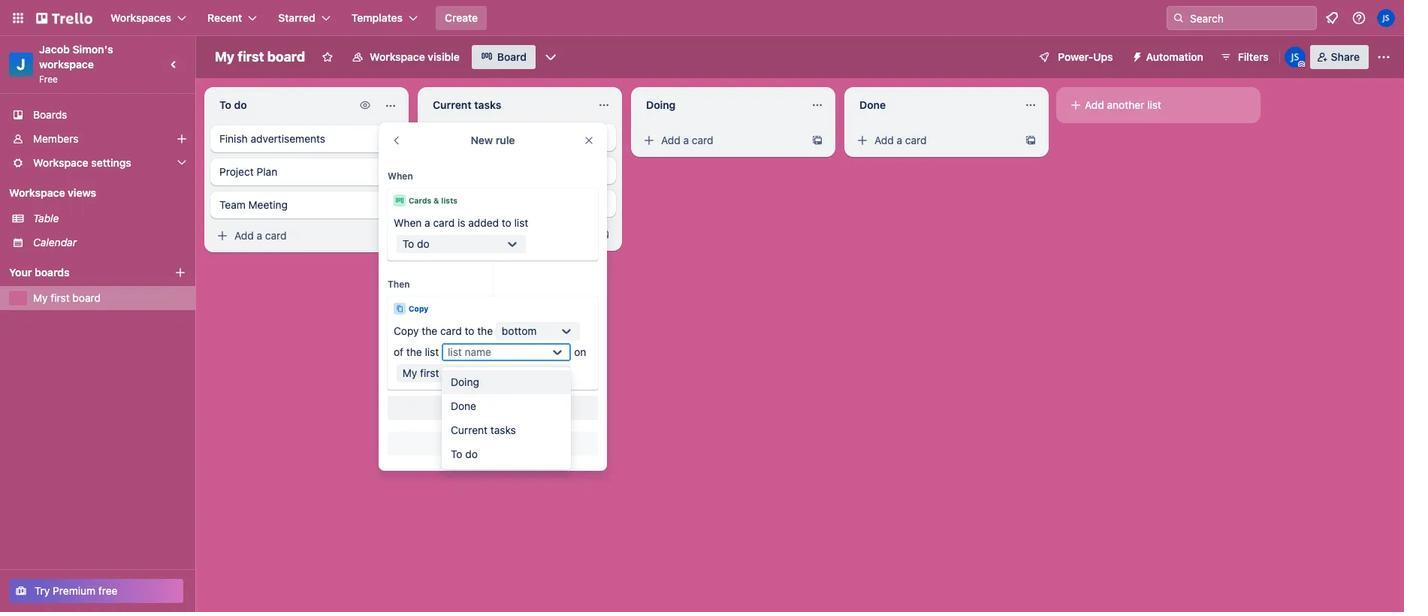 Task type: locate. For each thing, give the bounding box(es) containing it.
1 vertical spatial to
[[451, 448, 463, 461]]

1 horizontal spatial team
[[433, 197, 459, 210]]

a for the add a card "link" below "lists"
[[470, 228, 476, 240]]

team meeting link down new rule
[[424, 190, 616, 217]]

cards & lists
[[409, 196, 458, 205]]

+
[[462, 401, 468, 414]]

0 horizontal spatial my first board
[[33, 292, 101, 304]]

finish advertisements link
[[424, 124, 616, 151], [210, 125, 403, 153]]

board down your boards with 1 items element
[[72, 292, 101, 304]]

first down the recent dropdown button
[[238, 49, 264, 65]]

to
[[502, 216, 512, 229], [465, 325, 474, 337]]

team meeting
[[433, 197, 501, 210], [219, 198, 288, 211]]

back to home image
[[36, 6, 92, 30]]

1 vertical spatial rule
[[506, 437, 525, 450]]

share button
[[1310, 45, 1369, 69]]

0 vertical spatial my
[[215, 49, 235, 65]]

1 vertical spatial when
[[394, 216, 422, 229]]

finish up project
[[219, 132, 248, 145]]

1 horizontal spatial team meeting
[[433, 197, 501, 210]]

add a card down "lists"
[[448, 228, 500, 240]]

1 vertical spatial workspace
[[33, 156, 88, 169]]

workspace up table
[[9, 186, 65, 199]]

recent button
[[198, 6, 266, 30]]

my first board down your boards with 1 items element
[[33, 292, 101, 304]]

1 horizontal spatial create from template… image
[[1025, 135, 1037, 147]]

first down boards
[[51, 292, 70, 304]]

the right of
[[406, 346, 422, 358]]

0 horizontal spatial team meeting link
[[210, 192, 403, 219]]

finish advertisements link for to do text field
[[210, 125, 403, 153]]

project
[[219, 165, 254, 178]]

add a card
[[661, 134, 714, 147], [875, 134, 927, 147], [448, 228, 500, 240], [234, 229, 287, 242]]

Search field
[[1185, 7, 1317, 29]]

list right another on the top
[[1148, 98, 1162, 111]]

0 horizontal spatial to do
[[403, 237, 430, 250]]

to up 'list name'
[[465, 325, 474, 337]]

my down "recent"
[[215, 49, 235, 65]]

0 vertical spatial when
[[388, 171, 413, 182]]

0 horizontal spatial create from template… image
[[385, 230, 397, 242]]

team meeting up 'is'
[[433, 197, 501, 210]]

1 horizontal spatial team meeting link
[[424, 190, 616, 217]]

0 horizontal spatial finish advertisements
[[219, 132, 325, 145]]

add down the "project plan"
[[234, 229, 254, 242]]

add down done text field
[[875, 134, 894, 147]]

try premium free
[[35, 585, 118, 597]]

add
[[1085, 98, 1104, 111], [661, 134, 681, 147], [875, 134, 894, 147], [448, 228, 467, 240], [234, 229, 254, 242], [471, 401, 491, 414], [460, 437, 480, 450]]

card for the add a card "link" below done text field
[[905, 134, 927, 147]]

add down current
[[460, 437, 480, 450]]

0 horizontal spatial do
[[417, 237, 430, 250]]

do
[[417, 237, 430, 250], [465, 448, 478, 461]]

finish for to do text field
[[219, 132, 248, 145]]

team meeting link down the project plan "link" on the left of page
[[210, 192, 403, 219]]

meeting
[[462, 197, 501, 210], [248, 198, 288, 211]]

the for card
[[422, 325, 438, 337]]

add another list link
[[1063, 93, 1255, 117]]

sm image left add another list at the right top of page
[[1069, 98, 1084, 113]]

team meeting down the "project plan"
[[219, 198, 288, 211]]

automation
[[1146, 50, 1204, 63]]

premium
[[53, 585, 96, 597]]

0 horizontal spatial create from template… image
[[812, 135, 824, 147]]

0 horizontal spatial meeting
[[248, 198, 288, 211]]

1 horizontal spatial board
[[267, 49, 305, 65]]

1 horizontal spatial to
[[451, 448, 463, 461]]

jacob simon's workspace link
[[39, 43, 116, 71]]

to do down cards
[[403, 237, 430, 250]]

2 vertical spatial first
[[420, 367, 439, 379]]

add a card link
[[637, 130, 806, 151], [851, 130, 1019, 151], [424, 224, 592, 245], [210, 225, 379, 246]]

team up when a card is added to list
[[433, 197, 459, 210]]

my down your boards
[[33, 292, 48, 304]]

team
[[433, 197, 459, 210], [219, 198, 246, 211]]

finish advertisements down the current tasks text field on the left top of the page
[[433, 131, 539, 144]]

do down when a card is added to list
[[417, 237, 430, 250]]

to
[[403, 237, 414, 250], [451, 448, 463, 461]]

card down doing text field
[[692, 134, 714, 147]]

1 horizontal spatial first
[[238, 49, 264, 65]]

1 vertical spatial first
[[51, 292, 70, 304]]

rule down "tasks"
[[506, 437, 525, 450]]

a for the add a card "link" below doing text field
[[683, 134, 689, 147]]

when
[[388, 171, 413, 182], [394, 216, 422, 229]]

finish left the "new"
[[433, 131, 461, 144]]

create from template… image
[[598, 228, 610, 240], [385, 230, 397, 242]]

list left name on the left bottom of page
[[448, 346, 462, 358]]

workspace visible
[[370, 50, 460, 63]]

the
[[422, 325, 438, 337], [477, 325, 493, 337], [406, 346, 422, 358]]

is
[[458, 216, 465, 229]]

my first board down of the list
[[403, 367, 470, 379]]

0 vertical spatial board
[[267, 49, 305, 65]]

copy down 'then'
[[409, 304, 429, 313]]

sm image
[[1125, 45, 1146, 66], [1069, 98, 1084, 113]]

1 vertical spatial do
[[465, 448, 478, 461]]

2 vertical spatial workspace
[[9, 186, 65, 199]]

meeting up the added
[[462, 197, 501, 210]]

0 notifications image
[[1323, 9, 1341, 27]]

doing
[[451, 376, 479, 388]]

customize views image
[[543, 50, 558, 65]]

my first board down the recent dropdown button
[[215, 49, 305, 65]]

jacob
[[39, 43, 70, 56]]

workspace for workspace settings
[[33, 156, 88, 169]]

first down of the list
[[420, 367, 439, 379]]

team for to do text field
[[219, 198, 246, 211]]

add a card down doing text field
[[661, 134, 714, 147]]

meeting for the current tasks text field on the left top of the page's team meeting 'link'
[[462, 197, 501, 210]]

my first board
[[215, 49, 305, 65], [33, 292, 101, 304], [403, 367, 470, 379]]

0 horizontal spatial to
[[465, 325, 474, 337]]

do down current
[[465, 448, 478, 461]]

sm image
[[358, 98, 373, 113], [642, 133, 657, 148], [855, 133, 870, 148], [428, 227, 443, 242], [215, 228, 230, 243]]

finish for the current tasks text field on the left top of the page
[[433, 131, 461, 144]]

board down starred
[[267, 49, 305, 65]]

cards
[[409, 196, 432, 205]]

free
[[98, 585, 118, 597]]

card
[[692, 134, 714, 147], [905, 134, 927, 147], [433, 216, 455, 229], [479, 228, 500, 240], [265, 229, 287, 242], [440, 325, 462, 337]]

to up 'then'
[[403, 237, 414, 250]]

1 horizontal spatial finish advertisements link
[[424, 124, 616, 151]]

when a card is added to list
[[394, 216, 528, 229]]

finish advertisements up plan
[[219, 132, 325, 145]]

the for list
[[406, 346, 422, 358]]

to down current
[[451, 448, 463, 461]]

copy for copy the card to the
[[394, 325, 419, 337]]

1 horizontal spatial to do
[[451, 448, 478, 461]]

search image
[[1173, 12, 1185, 24]]

0 horizontal spatial to
[[403, 237, 414, 250]]

calendar
[[33, 236, 77, 249]]

1 vertical spatial copy
[[394, 325, 419, 337]]

1 horizontal spatial meeting
[[462, 197, 501, 210]]

copy up of
[[394, 325, 419, 337]]

another
[[1107, 98, 1145, 111]]

1 horizontal spatial advertisements
[[464, 131, 539, 144]]

card for the add a card "link" below the project plan "link" on the left of page
[[265, 229, 287, 242]]

plan
[[257, 165, 277, 178]]

1 horizontal spatial create from template… image
[[598, 228, 610, 240]]

add new rule button
[[388, 432, 598, 456]]

workspace navigation collapse icon image
[[164, 54, 185, 75]]

workspace
[[370, 50, 425, 63], [33, 156, 88, 169], [9, 186, 65, 199]]

2 vertical spatial my
[[403, 367, 417, 379]]

power-ups button
[[1028, 45, 1122, 69]]

a down done text field
[[897, 134, 903, 147]]

finish advertisements link down the current tasks text field on the left top of the page
[[424, 124, 616, 151]]

0 horizontal spatial advertisements
[[251, 132, 325, 145]]

create button
[[436, 6, 487, 30]]

a right 'is'
[[470, 228, 476, 240]]

rule
[[496, 134, 515, 147], [506, 437, 525, 450]]

my
[[215, 49, 235, 65], [33, 292, 48, 304], [403, 367, 417, 379]]

1 vertical spatial to
[[465, 325, 474, 337]]

starred button
[[269, 6, 339, 30]]

workspace down templates popup button
[[370, 50, 425, 63]]

sm image right ups
[[1125, 45, 1146, 66]]

1 horizontal spatial sm image
[[1125, 45, 1146, 66]]

a down cards & lists
[[425, 216, 430, 229]]

1 horizontal spatial finish advertisements
[[433, 131, 539, 144]]

team down project
[[219, 198, 246, 211]]

advertisements
[[464, 131, 539, 144], [251, 132, 325, 145]]

a down doing text field
[[683, 134, 689, 147]]

0 horizontal spatial finish
[[219, 132, 248, 145]]

0 horizontal spatial finish advertisements link
[[210, 125, 403, 153]]

2 horizontal spatial board
[[442, 367, 470, 379]]

first
[[238, 49, 264, 65], [51, 292, 70, 304], [420, 367, 439, 379]]

card down plan
[[265, 229, 287, 242]]

templates button
[[342, 6, 427, 30]]

1 create from template… image from the left
[[812, 135, 824, 147]]

finish advertisements for to do text field
[[219, 132, 325, 145]]

to do
[[403, 237, 430, 250], [451, 448, 478, 461]]

1 vertical spatial my
[[33, 292, 48, 304]]

new
[[483, 437, 504, 450]]

add board image
[[174, 267, 186, 279]]

2 vertical spatial my first board
[[403, 367, 470, 379]]

lists
[[441, 196, 458, 205]]

0 horizontal spatial my
[[33, 292, 48, 304]]

0 vertical spatial sm image
[[1125, 45, 1146, 66]]

advertisements for the current tasks text field on the left top of the page
[[464, 131, 539, 144]]

1 vertical spatial sm image
[[1069, 98, 1084, 113]]

workspace inside button
[[370, 50, 425, 63]]

this member is an admin of this board. image
[[1298, 61, 1305, 68]]

to do down current
[[451, 448, 478, 461]]

list
[[1148, 98, 1162, 111], [514, 216, 528, 229], [425, 346, 439, 358], [448, 346, 462, 358]]

add a card down plan
[[234, 229, 287, 242]]

copy
[[409, 304, 429, 313], [394, 325, 419, 337]]

my down of the list
[[403, 367, 417, 379]]

meeting down plan
[[248, 198, 288, 211]]

simon's
[[72, 43, 113, 56]]

0 horizontal spatial team meeting
[[219, 198, 288, 211]]

+ add action
[[462, 401, 524, 414]]

2 horizontal spatial my first board
[[403, 367, 470, 379]]

1 horizontal spatial to
[[502, 216, 512, 229]]

1 vertical spatial board
[[72, 292, 101, 304]]

board
[[497, 50, 527, 63]]

board link
[[472, 45, 536, 69]]

open information menu image
[[1352, 11, 1367, 26]]

1 horizontal spatial my
[[215, 49, 235, 65]]

create from template… image
[[812, 135, 824, 147], [1025, 135, 1037, 147]]

to right the added
[[502, 216, 512, 229]]

when up cards
[[388, 171, 413, 182]]

0 vertical spatial do
[[417, 237, 430, 250]]

workspace down members
[[33, 156, 88, 169]]

card right 'is'
[[479, 228, 500, 240]]

team meeting link for the current tasks text field on the left top of the page
[[424, 190, 616, 217]]

rule right the "new"
[[496, 134, 515, 147]]

advertisements down to do text field
[[251, 132, 325, 145]]

2 create from template… image from the left
[[1025, 135, 1037, 147]]

team meeting link
[[424, 190, 616, 217], [210, 192, 403, 219]]

0 vertical spatial my first board
[[215, 49, 305, 65]]

list down the copy the card to the
[[425, 346, 439, 358]]

a down plan
[[257, 229, 262, 242]]

workspace inside dropdown button
[[33, 156, 88, 169]]

the up of the list
[[422, 325, 438, 337]]

0 horizontal spatial sm image
[[1069, 98, 1084, 113]]

boards
[[35, 266, 70, 279]]

workspace views
[[9, 186, 96, 199]]

1 horizontal spatial finish
[[433, 131, 461, 144]]

board
[[267, 49, 305, 65], [72, 292, 101, 304], [442, 367, 470, 379]]

Current tasks text field
[[424, 93, 589, 117]]

a
[[683, 134, 689, 147], [897, 134, 903, 147], [425, 216, 430, 229], [470, 228, 476, 240], [257, 229, 262, 242]]

advertisements down the current tasks text field on the left top of the page
[[464, 131, 539, 144]]

finish advertisements link up the project plan "link" on the left of page
[[210, 125, 403, 153]]

Doing text field
[[637, 93, 803, 117]]

jacob simon (jacobsimon16) image
[[1377, 9, 1395, 27]]

0 vertical spatial copy
[[409, 304, 429, 313]]

card down done text field
[[905, 134, 927, 147]]

0 vertical spatial workspace
[[370, 50, 425, 63]]

1 horizontal spatial my first board
[[215, 49, 305, 65]]

workspace for workspace visible
[[370, 50, 425, 63]]

finish
[[433, 131, 461, 144], [219, 132, 248, 145]]

when down cards
[[394, 216, 422, 229]]

board down 'list name'
[[442, 367, 470, 379]]

0 horizontal spatial board
[[72, 292, 101, 304]]

0 vertical spatial first
[[238, 49, 264, 65]]

0 vertical spatial to do
[[403, 237, 430, 250]]

0 horizontal spatial team
[[219, 198, 246, 211]]



Task type: vqa. For each thing, say whether or not it's contained in the screenshot.
add a card link for the middle sm image's Create from template… icon
yes



Task type: describe. For each thing, give the bounding box(es) containing it.
finish advertisements for the current tasks text field on the left top of the page
[[433, 131, 539, 144]]

of
[[394, 346, 404, 358]]

team meeting for team meeting 'link' for to do text field
[[219, 198, 288, 211]]

project plan
[[219, 165, 277, 178]]

sm image inside the automation button
[[1125, 45, 1146, 66]]

add new rule
[[460, 437, 525, 450]]

your boards
[[9, 266, 70, 279]]

of the list
[[394, 346, 439, 358]]

list inside add another list link
[[1148, 98, 1162, 111]]

workspace settings button
[[0, 151, 195, 175]]

try
[[35, 585, 50, 597]]

2 horizontal spatial first
[[420, 367, 439, 379]]

then
[[388, 279, 410, 290]]

share
[[1331, 50, 1360, 63]]

0 vertical spatial rule
[[496, 134, 515, 147]]

list name
[[448, 346, 491, 358]]

add another list
[[1085, 98, 1162, 111]]

a for the add a card "link" below the project plan "link" on the left of page
[[257, 229, 262, 242]]

first inside text field
[[238, 49, 264, 65]]

when for when
[[388, 171, 413, 182]]

card left 'is'
[[433, 216, 455, 229]]

members
[[33, 132, 79, 145]]

my first board inside text field
[[215, 49, 305, 65]]

j
[[17, 56, 25, 73]]

workspace for workspace views
[[9, 186, 65, 199]]

power-
[[1058, 50, 1094, 63]]

1 horizontal spatial do
[[465, 448, 478, 461]]

workspace
[[39, 58, 94, 71]]

0 vertical spatial to
[[403, 237, 414, 250]]

1 vertical spatial to do
[[451, 448, 478, 461]]

bottom
[[502, 325, 537, 337]]

create from template… image for the current tasks text field on the left top of the page's team meeting 'link'
[[598, 228, 610, 240]]

add a card link down doing text field
[[637, 130, 806, 151]]

board inside text field
[[267, 49, 305, 65]]

done
[[451, 400, 476, 413]]

add a card link down done text field
[[851, 130, 1019, 151]]

ups
[[1094, 50, 1113, 63]]

current tasks
[[451, 424, 516, 437]]

try premium free button
[[9, 579, 183, 603]]

advertisements for to do text field
[[251, 132, 325, 145]]

copy the card to the
[[394, 325, 493, 337]]

settings
[[91, 156, 131, 169]]

team meeting for the current tasks text field on the left top of the page's team meeting 'link'
[[433, 197, 501, 210]]

add a card down done text field
[[875, 134, 927, 147]]

boards
[[33, 108, 67, 121]]

on
[[574, 346, 586, 358]]

added
[[468, 216, 499, 229]]

0 vertical spatial to
[[502, 216, 512, 229]]

table link
[[33, 211, 186, 226]]

primary element
[[0, 0, 1404, 36]]

1 vertical spatial my first board
[[33, 292, 101, 304]]

tasks
[[491, 424, 516, 437]]

meeting for team meeting 'link' for to do text field
[[248, 198, 288, 211]]

To do text field
[[210, 93, 352, 117]]

0 horizontal spatial first
[[51, 292, 70, 304]]

new rule
[[471, 134, 515, 147]]

create from template… image for team meeting 'link' for to do text field
[[385, 230, 397, 242]]

j link
[[9, 53, 33, 77]]

table
[[33, 212, 59, 225]]

2 vertical spatial board
[[442, 367, 470, 379]]

members link
[[0, 127, 195, 151]]

add inside button
[[460, 437, 480, 450]]

create from template… image for the add a card "link" below doing text field
[[812, 135, 824, 147]]

automation button
[[1125, 45, 1213, 69]]

workspaces button
[[101, 6, 195, 30]]

card up 'list name'
[[440, 325, 462, 337]]

new
[[471, 134, 493, 147]]

the up name on the left bottom of page
[[477, 325, 493, 337]]

action
[[494, 401, 524, 414]]

free
[[39, 74, 58, 85]]

card for the add a card "link" below doing text field
[[692, 134, 714, 147]]

workspaces
[[110, 11, 171, 24]]

rule inside button
[[506, 437, 525, 450]]

power-ups
[[1058, 50, 1113, 63]]

finish advertisements link for the current tasks text field on the left top of the page
[[424, 124, 616, 151]]

card for the add a card "link" below "lists"
[[479, 228, 500, 240]]

create from template… image for the add a card "link" below done text field
[[1025, 135, 1037, 147]]

star or unstar board image
[[322, 51, 334, 63]]

2 horizontal spatial my
[[403, 367, 417, 379]]

templates
[[351, 11, 403, 24]]

a for the add a card "link" below done text field
[[897, 134, 903, 147]]

boards link
[[0, 103, 195, 127]]

jacob simon (jacobsimon16) image
[[1285, 47, 1306, 68]]

my first board link
[[33, 291, 186, 306]]

visible
[[428, 50, 460, 63]]

add down doing text field
[[661, 134, 681, 147]]

starred
[[278, 11, 315, 24]]

team meeting link for to do text field
[[210, 192, 403, 219]]

calendar link
[[33, 235, 186, 250]]

filters
[[1238, 50, 1269, 63]]

list right the added
[[514, 216, 528, 229]]

project plan link
[[210, 159, 403, 186]]

sm image inside add another list link
[[1069, 98, 1084, 113]]

your
[[9, 266, 32, 279]]

Board name text field
[[207, 45, 313, 69]]

add left the added
[[448, 228, 467, 240]]

create
[[445, 11, 478, 24]]

when for when a card is added to list
[[394, 216, 422, 229]]

workspace visible button
[[343, 45, 469, 69]]

recent
[[207, 11, 242, 24]]

Done text field
[[851, 93, 1016, 117]]

add right +
[[471, 401, 491, 414]]

my inside text field
[[215, 49, 235, 65]]

jacob simon's workspace free
[[39, 43, 116, 85]]

team for the current tasks text field on the left top of the page
[[433, 197, 459, 210]]

workspace settings
[[33, 156, 131, 169]]

add left another on the top
[[1085, 98, 1104, 111]]

current
[[451, 424, 488, 437]]

views
[[68, 186, 96, 199]]

add a card link down the project plan "link" on the left of page
[[210, 225, 379, 246]]

filters button
[[1216, 45, 1273, 69]]

add a card link down "lists"
[[424, 224, 592, 245]]

&
[[434, 196, 439, 205]]

name
[[465, 346, 491, 358]]

show menu image
[[1377, 50, 1392, 65]]

your boards with 1 items element
[[9, 264, 152, 282]]

copy for copy
[[409, 304, 429, 313]]



